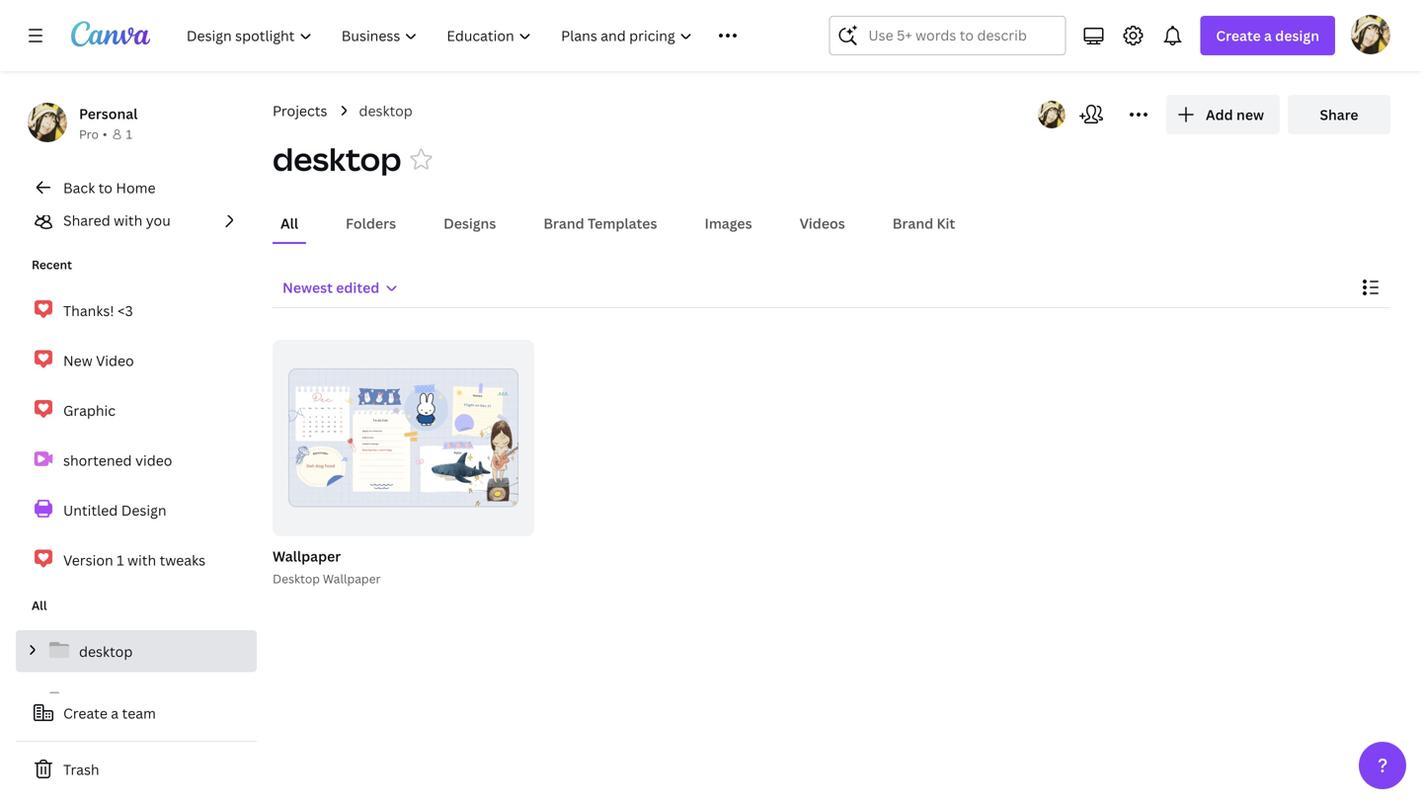 Task type: describe. For each thing, give the bounding box(es) containing it.
create a team
[[63, 704, 156, 723]]

shared
[[63, 211, 110, 230]]

share
[[1320, 105, 1359, 124]]

edited
[[336, 278, 380, 297]]

graphic
[[63, 401, 116, 420]]

desktop for right desktop link
[[359, 101, 413, 120]]

untitled
[[63, 501, 118, 519]]

all button
[[273, 205, 306, 242]]

new video link
[[16, 339, 257, 381]]

kit
[[937, 214, 956, 233]]

video
[[135, 451, 172, 470]]

brand templates
[[544, 214, 658, 233]]

share button
[[1288, 95, 1391, 134]]

1 vertical spatial all
[[32, 597, 47, 614]]

brand kit button
[[885, 205, 964, 242]]

desktop for desktop button
[[273, 137, 402, 180]]

video
[[96, 351, 134, 370]]

newest edited
[[283, 278, 380, 297]]

untitled design link
[[16, 489, 257, 531]]

list containing thanks! <3
[[16, 290, 257, 581]]

folders button
[[338, 205, 404, 242]]

trash
[[63, 760, 99, 779]]

home
[[116, 178, 156, 197]]

5
[[514, 514, 521, 527]]

shiba
[[79, 692, 116, 711]]

0 vertical spatial wallpaper
[[273, 547, 341, 565]]

brand templates button
[[536, 205, 665, 242]]

thanks!
[[63, 301, 114, 320]]

1 of 5
[[488, 514, 521, 527]]

projects link
[[273, 100, 328, 122]]

projects
[[273, 101, 328, 120]]

new
[[1237, 105, 1265, 124]]

thanks! <3
[[63, 301, 133, 320]]

brand kit
[[893, 214, 956, 233]]

shortened video
[[63, 451, 172, 470]]

images
[[705, 214, 753, 233]]

new
[[63, 351, 93, 370]]

you
[[146, 211, 171, 230]]

shiba link
[[16, 680, 257, 722]]

of
[[497, 514, 512, 527]]

back to home link
[[16, 168, 257, 207]]

•
[[103, 126, 107, 142]]

designs button
[[436, 205, 504, 242]]

create a team button
[[16, 694, 257, 733]]

desktop button
[[273, 137, 402, 181]]

designs
[[444, 214, 496, 233]]

wallpaper desktop wallpaper
[[273, 547, 381, 587]]

design
[[121, 501, 166, 519]]

create a design button
[[1201, 16, 1336, 55]]



Task type: vqa. For each thing, say whether or not it's contained in the screenshot.
Designs button
yes



Task type: locate. For each thing, give the bounding box(es) containing it.
thanks! <3 link
[[16, 290, 257, 331]]

1 inside 'list'
[[117, 551, 124, 569]]

1 vertical spatial a
[[111, 704, 119, 723]]

with inside version 1 with tweaks link
[[127, 551, 156, 569]]

pro
[[79, 126, 99, 142]]

1 for 1 of 5
[[488, 514, 494, 527]]

videos button
[[792, 205, 853, 242]]

recent
[[32, 256, 72, 273]]

1 for 1
[[126, 126, 132, 142]]

design
[[1276, 26, 1320, 45]]

1 vertical spatial wallpaper
[[323, 570, 381, 587]]

None search field
[[829, 16, 1066, 55]]

desktop link
[[359, 100, 413, 122], [16, 630, 257, 672]]

desktop
[[273, 570, 320, 587]]

with
[[114, 211, 143, 230], [127, 551, 156, 569]]

a for design
[[1265, 26, 1273, 45]]

wallpaper down the wallpaper button
[[323, 570, 381, 587]]

top level navigation element
[[174, 16, 782, 55], [174, 16, 782, 55]]

0 horizontal spatial all
[[32, 597, 47, 614]]

add new button
[[1167, 95, 1281, 134]]

<3
[[118, 301, 133, 320]]

1 vertical spatial 1
[[488, 514, 494, 527]]

0 vertical spatial list
[[16, 290, 257, 581]]

a left 'design'
[[1265, 26, 1273, 45]]

2 list from the top
[[16, 630, 257, 805]]

create inside dropdown button
[[1217, 26, 1261, 45]]

desktop up desktop button
[[359, 101, 413, 120]]

team
[[122, 704, 156, 723]]

with inside shared with you link
[[114, 211, 143, 230]]

brand left kit
[[893, 214, 934, 233]]

untitled design
[[63, 501, 166, 519]]

1 horizontal spatial 1
[[126, 126, 132, 142]]

Sort by button
[[273, 268, 409, 307]]

desktop
[[359, 101, 413, 120], [273, 137, 402, 180], [79, 642, 133, 661]]

brand for brand templates
[[544, 214, 585, 233]]

0 horizontal spatial a
[[111, 704, 119, 723]]

videos
[[800, 214, 846, 233]]

desktop inside 'list'
[[79, 642, 133, 661]]

list
[[16, 290, 257, 581], [16, 630, 257, 805]]

a inside create a team button
[[111, 704, 119, 723]]

0 vertical spatial desktop link
[[359, 100, 413, 122]]

1 left 'of'
[[488, 514, 494, 527]]

create for create a design
[[1217, 26, 1261, 45]]

list containing desktop
[[16, 630, 257, 805]]

0 horizontal spatial 1
[[117, 551, 124, 569]]

newest
[[283, 278, 333, 297]]

create for create a team
[[63, 704, 108, 723]]

2 vertical spatial desktop
[[79, 642, 133, 661]]

to
[[98, 178, 113, 197]]

brand inside brand templates 'button'
[[544, 214, 585, 233]]

0 horizontal spatial desktop link
[[16, 630, 257, 672]]

shortened video link
[[16, 439, 257, 481]]

version
[[63, 551, 113, 569]]

1 right •
[[126, 126, 132, 142]]

0 horizontal spatial create
[[63, 704, 108, 723]]

2 horizontal spatial 1
[[488, 514, 494, 527]]

folders
[[346, 214, 396, 233]]

1 vertical spatial list
[[16, 630, 257, 805]]

2 vertical spatial 1
[[117, 551, 124, 569]]

images button
[[697, 205, 760, 242]]

a inside create a design dropdown button
[[1265, 26, 1273, 45]]

1 list from the top
[[16, 290, 257, 581]]

back to home
[[63, 178, 156, 197]]

shared with you
[[63, 211, 171, 230]]

brand
[[544, 214, 585, 233], [893, 214, 934, 233]]

all
[[281, 214, 298, 233], [32, 597, 47, 614]]

desktop link up desktop button
[[359, 100, 413, 122]]

shared with you link
[[16, 201, 257, 240]]

1 horizontal spatial create
[[1217, 26, 1261, 45]]

wallpaper
[[273, 547, 341, 565], [323, 570, 381, 587]]

0 vertical spatial desktop
[[359, 101, 413, 120]]

desktop link up shiba link
[[16, 630, 257, 672]]

0 vertical spatial 1
[[126, 126, 132, 142]]

a
[[1265, 26, 1273, 45], [111, 704, 119, 723]]

0 vertical spatial a
[[1265, 26, 1273, 45]]

add new
[[1206, 105, 1265, 124]]

back
[[63, 178, 95, 197]]

tweaks
[[160, 551, 206, 569]]

1 horizontal spatial brand
[[893, 214, 934, 233]]

with left tweaks
[[127, 551, 156, 569]]

a for team
[[111, 704, 119, 723]]

0 vertical spatial create
[[1217, 26, 1261, 45]]

create inside button
[[63, 704, 108, 723]]

desktop up shiba
[[79, 642, 133, 661]]

pro •
[[79, 126, 107, 142]]

brand for brand kit
[[893, 214, 934, 233]]

Search search field
[[869, 17, 1027, 54]]

version 1 with tweaks
[[63, 551, 206, 569]]

1 brand from the left
[[544, 214, 585, 233]]

templates
[[588, 214, 658, 233]]

create left team
[[63, 704, 108, 723]]

1 horizontal spatial desktop link
[[359, 100, 413, 122]]

trash link
[[16, 750, 257, 789]]

personal
[[79, 104, 138, 123]]

create a design
[[1217, 26, 1320, 45]]

brand left templates
[[544, 214, 585, 233]]

1 horizontal spatial a
[[1265, 26, 1273, 45]]

desktop down the projects link
[[273, 137, 402, 180]]

1 vertical spatial with
[[127, 551, 156, 569]]

2 brand from the left
[[893, 214, 934, 233]]

wallpaper button
[[273, 544, 341, 569]]

1 vertical spatial desktop
[[273, 137, 402, 180]]

new video
[[63, 351, 134, 370]]

wallpaper up desktop
[[273, 547, 341, 565]]

all inside all "button"
[[281, 214, 298, 233]]

with left you
[[114, 211, 143, 230]]

1 vertical spatial desktop link
[[16, 630, 257, 672]]

brand inside brand kit button
[[893, 214, 934, 233]]

a left team
[[111, 704, 119, 723]]

0 vertical spatial all
[[281, 214, 298, 233]]

1 horizontal spatial all
[[281, 214, 298, 233]]

add
[[1206, 105, 1234, 124]]

version 1 with tweaks link
[[16, 539, 257, 581]]

create left 'design'
[[1217, 26, 1261, 45]]

graphic link
[[16, 389, 257, 431]]

0 horizontal spatial brand
[[544, 214, 585, 233]]

stephanie aranda image
[[1352, 15, 1391, 54]]

1
[[126, 126, 132, 142], [488, 514, 494, 527], [117, 551, 124, 569]]

create
[[1217, 26, 1261, 45], [63, 704, 108, 723]]

1 vertical spatial create
[[63, 704, 108, 723]]

0 vertical spatial with
[[114, 211, 143, 230]]

shortened
[[63, 451, 132, 470]]

1 right version
[[117, 551, 124, 569]]



